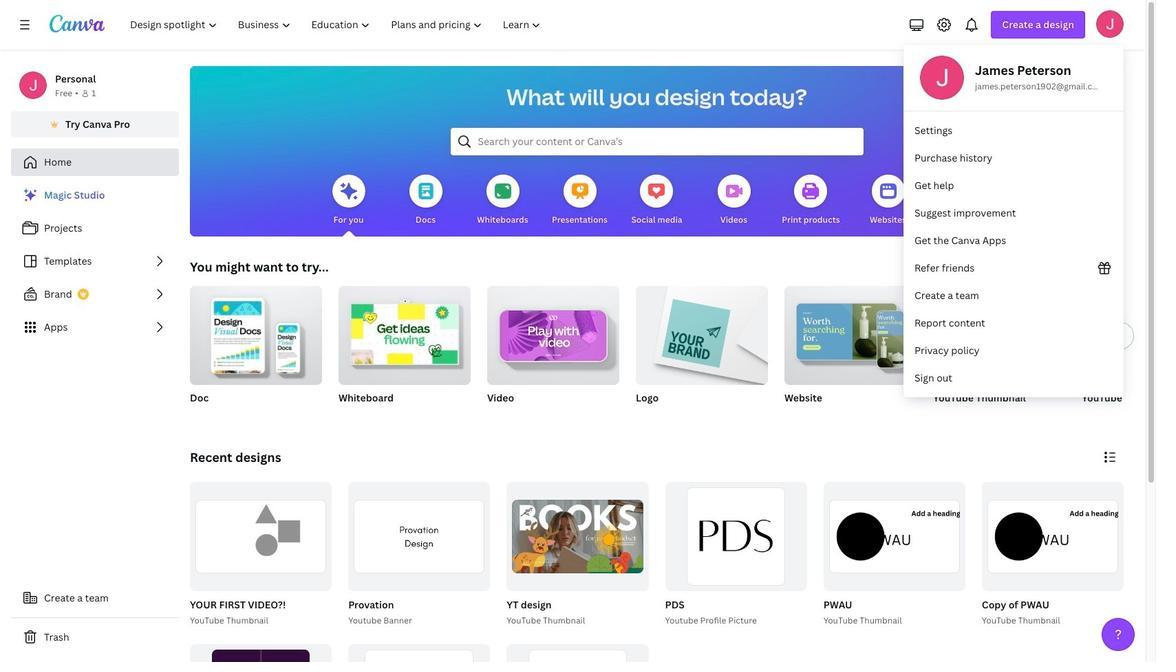 Task type: locate. For each thing, give the bounding box(es) containing it.
group
[[190, 281, 322, 423], [190, 281, 322, 385], [339, 281, 471, 423], [339, 281, 471, 385], [487, 281, 619, 423], [487, 281, 619, 385], [636, 281, 768, 423], [636, 281, 768, 385], [785, 281, 917, 423], [785, 281, 917, 385], [933, 286, 1066, 423], [1082, 286, 1156, 423], [187, 483, 332, 628], [346, 483, 490, 628], [504, 483, 649, 628], [507, 483, 649, 592], [663, 483, 807, 628], [665, 483, 807, 592], [821, 483, 966, 628], [824, 483, 966, 592], [979, 483, 1124, 628], [982, 483, 1124, 592], [190, 645, 332, 663], [348, 645, 490, 663], [507, 645, 649, 663]]

menu
[[904, 45, 1124, 398]]

None search field
[[451, 128, 864, 156]]

1 horizontal spatial list
[[904, 117, 1124, 392]]

list
[[904, 117, 1124, 392], [11, 182, 179, 341]]

Search search field
[[478, 129, 836, 155]]



Task type: vqa. For each thing, say whether or not it's contained in the screenshot.
leftmost list
yes



Task type: describe. For each thing, give the bounding box(es) containing it.
top level navigation element
[[121, 11, 553, 39]]

james peterson image
[[1097, 10, 1124, 38]]

0 horizontal spatial list
[[11, 182, 179, 341]]



